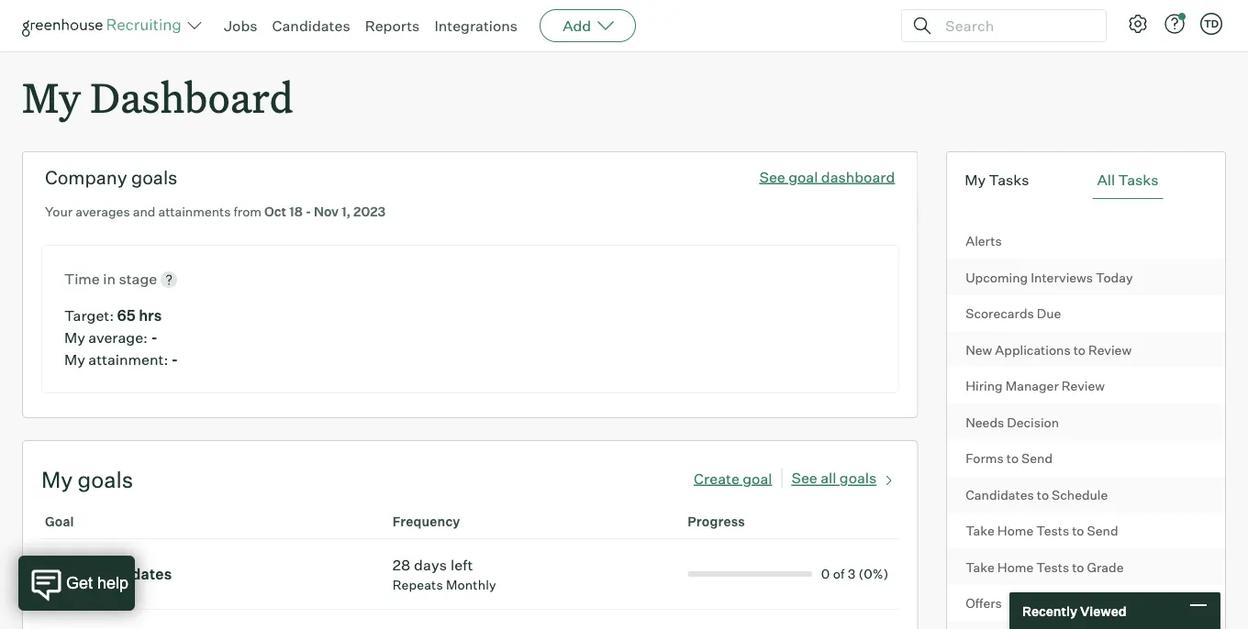 Task type: locate. For each thing, give the bounding box(es) containing it.
candidates right jobs link
[[272, 17, 350, 35]]

create goal link
[[694, 470, 792, 488]]

0 vertical spatial goal
[[789, 168, 818, 186]]

tasks up alerts
[[989, 171, 1030, 189]]

tests inside the take home tests to grade link
[[1037, 560, 1070, 576]]

0 vertical spatial tests
[[1037, 524, 1070, 540]]

goal left dashboard
[[789, 168, 818, 186]]

target: 65 hrs my average: - my attainment: -
[[64, 307, 178, 369]]

candidates inside candidates to schedule link
[[966, 487, 1035, 503]]

1 tasks from the left
[[989, 171, 1030, 189]]

scorecards due link
[[948, 296, 1226, 332]]

new
[[966, 342, 993, 358]]

2 take from the top
[[966, 560, 995, 576]]

1 home from the top
[[998, 524, 1034, 540]]

see left dashboard
[[760, 168, 786, 186]]

goal right create
[[743, 470, 773, 488]]

1 horizontal spatial candidates
[[966, 487, 1035, 503]]

to up hiring manager review link
[[1074, 342, 1086, 358]]

1 horizontal spatial see
[[792, 470, 818, 488]]

2 horizontal spatial -
[[306, 204, 311, 220]]

28 days left repeats monthly
[[393, 557, 497, 594]]

tasks inside button
[[989, 171, 1030, 189]]

my for dashboard
[[22, 70, 81, 124]]

jobs link
[[224, 17, 258, 35]]

0 horizontal spatial send
[[1022, 451, 1053, 467]]

candidates down forms to send on the right
[[966, 487, 1035, 503]]

1,
[[342, 204, 351, 220]]

my dashboard
[[22, 70, 293, 124]]

today
[[1096, 270, 1134, 286]]

review
[[1089, 342, 1132, 358], [1062, 378, 1105, 395]]

0 horizontal spatial tasks
[[989, 171, 1030, 189]]

review down the new applications to review link
[[1062, 378, 1105, 395]]

all tasks button
[[1093, 162, 1164, 199]]

see left all
[[792, 470, 818, 488]]

send up grade
[[1088, 524, 1119, 540]]

0 vertical spatial see
[[760, 168, 786, 186]]

goals for company goals
[[131, 166, 178, 189]]

goals inside see all goals link
[[840, 470, 877, 488]]

attainment:
[[88, 351, 168, 369]]

needs decision link
[[948, 405, 1226, 441]]

my inside button
[[965, 171, 986, 189]]

days
[[414, 557, 447, 575]]

forms to send link
[[948, 441, 1226, 477]]

see goal dashboard link
[[760, 168, 895, 186]]

viewed
[[1081, 603, 1127, 620]]

0 horizontal spatial goal
[[743, 470, 773, 488]]

to right "forms"
[[1007, 451, 1019, 467]]

average:
[[88, 329, 148, 347]]

averages
[[75, 204, 130, 220]]

my tasks button
[[961, 162, 1034, 199]]

tests up take home tests to grade
[[1037, 524, 1070, 540]]

1 horizontal spatial send
[[1088, 524, 1119, 540]]

hiring manager review
[[966, 378, 1105, 395]]

goals
[[131, 166, 178, 189], [78, 467, 133, 494], [840, 470, 877, 488]]

send
[[1022, 451, 1053, 467], [1088, 524, 1119, 540]]

goal
[[789, 168, 818, 186], [743, 470, 773, 488]]

dashboard
[[822, 168, 895, 186]]

manager
[[1006, 378, 1059, 395]]

1 vertical spatial tests
[[1037, 560, 1070, 576]]

0 horizontal spatial -
[[151, 329, 158, 347]]

in
[[103, 270, 116, 288]]

left
[[451, 557, 473, 575]]

hire
[[45, 566, 76, 584]]

1 horizontal spatial -
[[172, 351, 178, 369]]

review up hiring manager review link
[[1089, 342, 1132, 358]]

1 vertical spatial goal
[[743, 470, 773, 488]]

0 vertical spatial home
[[998, 524, 1034, 540]]

0 vertical spatial candidates
[[272, 17, 350, 35]]

- down hrs
[[151, 329, 158, 347]]

your averages and attainments from oct 18 - nov 1, 2023
[[45, 204, 386, 220]]

0 horizontal spatial candidates
[[272, 17, 350, 35]]

home
[[998, 524, 1034, 540], [998, 560, 1034, 576]]

recently viewed
[[1023, 603, 1127, 620]]

my tasks
[[965, 171, 1030, 189]]

see all goals
[[792, 470, 877, 488]]

0
[[822, 567, 831, 583]]

tests inside take home tests to send link
[[1037, 524, 1070, 540]]

0 vertical spatial take
[[966, 524, 995, 540]]

tasks inside button
[[1119, 171, 1159, 189]]

tests
[[1037, 524, 1070, 540], [1037, 560, 1070, 576]]

send up candidates to schedule
[[1022, 451, 1053, 467]]

candidates link
[[272, 17, 350, 35]]

3
[[79, 566, 88, 584], [848, 567, 856, 583]]

1 take from the top
[[966, 524, 995, 540]]

candidates
[[272, 17, 350, 35], [966, 487, 1035, 503]]

2 tasks from the left
[[1119, 171, 1159, 189]]

0 horizontal spatial see
[[760, 168, 786, 186]]

see
[[760, 168, 786, 186], [792, 470, 818, 488]]

td button
[[1197, 9, 1227, 39]]

2 tests from the top
[[1037, 560, 1070, 576]]

progress bar
[[688, 572, 812, 578]]

due
[[1037, 306, 1062, 322]]

1 vertical spatial review
[[1062, 378, 1105, 395]]

1 tests from the top
[[1037, 524, 1070, 540]]

home down take home tests to send
[[998, 560, 1034, 576]]

tasks right all
[[1119, 171, 1159, 189]]

3 right hire
[[79, 566, 88, 584]]

tasks for my tasks
[[989, 171, 1030, 189]]

3 right of
[[848, 567, 856, 583]]

tasks for all tasks
[[1119, 171, 1159, 189]]

28
[[393, 557, 411, 575]]

company goals
[[45, 166, 178, 189]]

1 horizontal spatial 3
[[848, 567, 856, 583]]

1 horizontal spatial goal
[[789, 168, 818, 186]]

reports
[[365, 17, 420, 35]]

1 vertical spatial candidates
[[966, 487, 1035, 503]]

repeats
[[393, 578, 443, 594]]

0 horizontal spatial 3
[[79, 566, 88, 584]]

of
[[833, 567, 845, 583]]

2 home from the top
[[998, 560, 1034, 576]]

tests down take home tests to send
[[1037, 560, 1070, 576]]

tab list containing my tasks
[[961, 162, 1213, 199]]

- right the 18
[[306, 204, 311, 220]]

1 vertical spatial home
[[998, 560, 1034, 576]]

to
[[1074, 342, 1086, 358], [1007, 451, 1019, 467], [1037, 487, 1050, 503], [1073, 524, 1085, 540], [1073, 560, 1085, 576]]

add button
[[540, 9, 636, 42]]

td
[[1205, 17, 1219, 30]]

see for see all goals
[[792, 470, 818, 488]]

take home tests to send link
[[948, 513, 1226, 550]]

0 vertical spatial review
[[1089, 342, 1132, 358]]

tab list
[[961, 162, 1213, 199]]

needs decision
[[966, 415, 1060, 431]]

time in
[[64, 270, 119, 288]]

home down candidates to schedule
[[998, 524, 1034, 540]]

18
[[289, 204, 303, 220]]

1 vertical spatial see
[[792, 470, 818, 488]]

1 vertical spatial take
[[966, 560, 995, 576]]

take
[[966, 524, 995, 540], [966, 560, 995, 576]]

tests for send
[[1037, 524, 1070, 540]]

applications
[[996, 342, 1071, 358]]

take for take home tests to send
[[966, 524, 995, 540]]

my
[[22, 70, 81, 124], [965, 171, 986, 189], [64, 329, 85, 347], [64, 351, 85, 369], [41, 467, 73, 494]]

- right "attainment:" at the bottom of the page
[[172, 351, 178, 369]]

to down schedule
[[1073, 524, 1085, 540]]

1 horizontal spatial tasks
[[1119, 171, 1159, 189]]

take up 'offers' at the right bottom of page
[[966, 560, 995, 576]]

take down candidates to schedule
[[966, 524, 995, 540]]

all
[[1098, 171, 1116, 189]]

candidates
[[92, 566, 172, 584]]

company
[[45, 166, 127, 189]]

2 vertical spatial -
[[172, 351, 178, 369]]



Task type: describe. For each thing, give the bounding box(es) containing it.
hiring
[[966, 378, 1003, 395]]

2023
[[354, 204, 386, 220]]

offers link
[[948, 586, 1226, 622]]

take for take home tests to grade
[[966, 560, 995, 576]]

goals for my goals
[[78, 467, 133, 494]]

0 vertical spatial send
[[1022, 451, 1053, 467]]

oct
[[265, 204, 287, 220]]

0 vertical spatial -
[[306, 204, 311, 220]]

tests for grade
[[1037, 560, 1070, 576]]

Search text field
[[941, 12, 1090, 39]]

new applications to review link
[[948, 332, 1226, 368]]

see for see goal dashboard
[[760, 168, 786, 186]]

all
[[821, 470, 837, 488]]

new applications to review
[[966, 342, 1132, 358]]

goal for create
[[743, 470, 773, 488]]

my for tasks
[[965, 171, 986, 189]]

candidates to schedule link
[[948, 477, 1226, 513]]

all tasks
[[1098, 171, 1159, 189]]

upcoming
[[966, 270, 1029, 286]]

65
[[117, 307, 136, 325]]

0 of 3 (0%)
[[822, 567, 889, 583]]

attainments
[[158, 204, 231, 220]]

1 vertical spatial send
[[1088, 524, 1119, 540]]

greenhouse recruiting image
[[22, 15, 187, 37]]

hire 3 candidates
[[45, 566, 172, 584]]

interviews
[[1031, 270, 1094, 286]]

frequency
[[393, 514, 460, 530]]

take home tests to grade link
[[948, 550, 1226, 586]]

home for take home tests to grade
[[998, 560, 1034, 576]]

my for goals
[[41, 467, 73, 494]]

see all goals link
[[792, 466, 899, 488]]

take home tests to send
[[966, 524, 1119, 540]]

my goals
[[41, 467, 133, 494]]

reports link
[[365, 17, 420, 35]]

alerts
[[966, 233, 1002, 249]]

(0%)
[[859, 567, 889, 583]]

upcoming interviews today
[[966, 270, 1134, 286]]

target:
[[64, 307, 114, 325]]

forms
[[966, 451, 1004, 467]]

create goal
[[694, 470, 773, 488]]

needs
[[966, 415, 1005, 431]]

hrs
[[139, 307, 162, 325]]

grade
[[1088, 560, 1124, 576]]

time
[[64, 270, 100, 288]]

schedule
[[1052, 487, 1109, 503]]

integrations link
[[435, 17, 518, 35]]

scorecards due
[[966, 306, 1062, 322]]

hiring manager review link
[[948, 368, 1226, 405]]

upcoming interviews today link
[[948, 260, 1226, 296]]

offers
[[966, 596, 1003, 612]]

from
[[234, 204, 262, 220]]

forms to send
[[966, 451, 1053, 467]]

1 vertical spatial -
[[151, 329, 158, 347]]

goal for see
[[789, 168, 818, 186]]

scorecards
[[966, 306, 1035, 322]]

goal
[[45, 514, 74, 530]]

stage
[[119, 270, 157, 288]]

candidates for candidates to schedule
[[966, 487, 1035, 503]]

to up take home tests to send
[[1037, 487, 1050, 503]]

td button
[[1201, 13, 1223, 35]]

integrations
[[435, 17, 518, 35]]

create
[[694, 470, 740, 488]]

take home tests to grade
[[966, 560, 1124, 576]]

recently
[[1023, 603, 1078, 620]]

progress
[[688, 514, 746, 530]]

alerts link
[[948, 223, 1226, 260]]

home for take home tests to send
[[998, 524, 1034, 540]]

candidates for candidates
[[272, 17, 350, 35]]

dashboard
[[90, 70, 293, 124]]

and
[[133, 204, 156, 220]]

configure image
[[1128, 13, 1150, 35]]

decision
[[1008, 415, 1060, 431]]

your
[[45, 204, 73, 220]]

to left grade
[[1073, 560, 1085, 576]]

jobs
[[224, 17, 258, 35]]

monthly
[[446, 578, 497, 594]]

nov
[[314, 204, 339, 220]]

candidates to schedule
[[966, 487, 1109, 503]]

see goal dashboard
[[760, 168, 895, 186]]

add
[[563, 17, 591, 35]]



Task type: vqa. For each thing, say whether or not it's contained in the screenshot.
Yes image associated with solving
no



